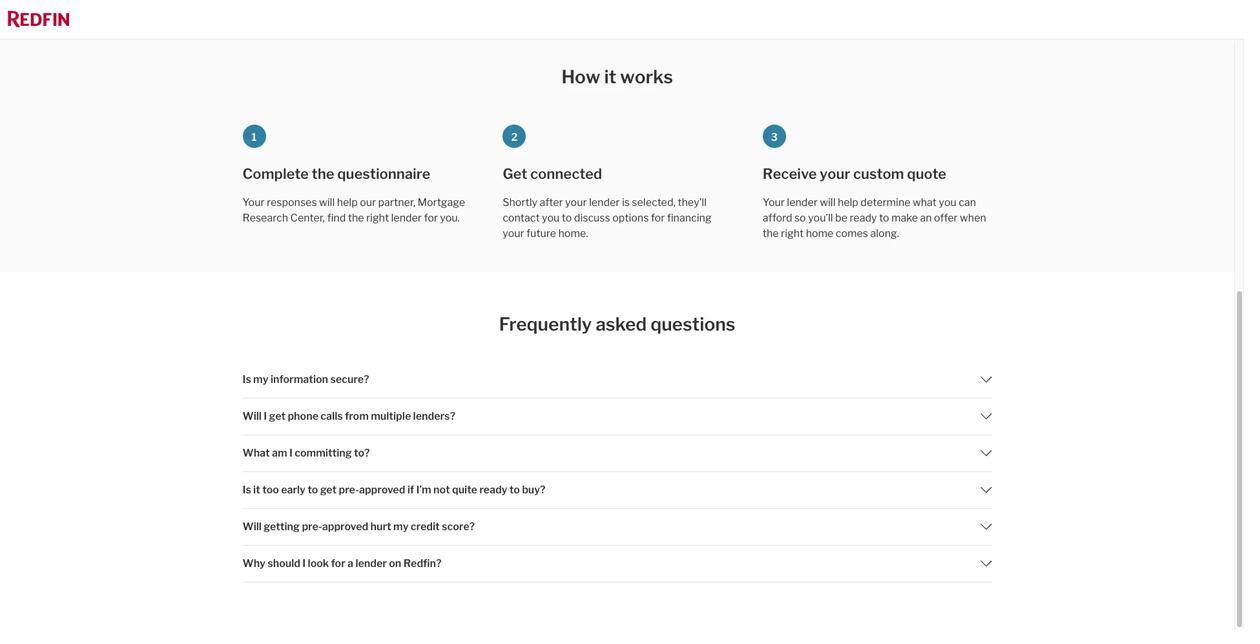 Task type: vqa. For each thing, say whether or not it's contained in the screenshot.


Task type: describe. For each thing, give the bounding box(es) containing it.
buy?
[[522, 484, 546, 496]]

for inside "shortly after your lender is selected, they'll contact you to discuss options for financing your future home."
[[651, 212, 665, 224]]

questionnaire
[[337, 165, 431, 182]]

secure?
[[330, 373, 369, 386]]

look
[[308, 557, 329, 570]]

is
[[622, 196, 630, 209]]

shortly
[[503, 196, 538, 209]]

1 horizontal spatial your
[[566, 196, 587, 209]]

your lender will help determine what you can afford so you'll be ready to make an offer when the right home comes along.
[[763, 196, 987, 240]]

is for is it too early to get pre-approved if i'm not quite ready to buy?
[[243, 484, 251, 496]]

financing
[[667, 212, 712, 224]]

receive your custom quote
[[763, 165, 947, 182]]

will for your
[[820, 196, 836, 209]]

options
[[613, 212, 649, 224]]

make
[[892, 212, 918, 224]]

get connected
[[503, 165, 602, 182]]

too
[[263, 484, 279, 496]]

should
[[268, 557, 301, 570]]

hurt
[[371, 521, 391, 533]]

0 horizontal spatial the
[[312, 165, 334, 182]]

get inside dropdown button
[[269, 410, 286, 422]]

why should i look for a lender on redfin? button
[[243, 546, 992, 582]]

to left buy?
[[510, 484, 520, 496]]

lender inside your responses will help our partner, mortgage research center, find the right lender for you.
[[391, 212, 422, 224]]

is it too early to get pre-approved if i'm not quite ready to buy?
[[243, 484, 546, 496]]

for inside dropdown button
[[331, 557, 346, 570]]

calls
[[321, 410, 343, 422]]

is it too early to get pre-approved if i'm not quite ready to buy? button
[[243, 472, 992, 508]]

0 horizontal spatial your
[[503, 227, 525, 240]]

what am i committing to?
[[243, 447, 370, 459]]

for you.
[[424, 212, 460, 224]]

not
[[434, 484, 450, 496]]

responses
[[267, 196, 317, 209]]

phone
[[288, 410, 319, 422]]

connected
[[531, 165, 602, 182]]

frequently asked questions
[[499, 313, 736, 335]]

works
[[620, 66, 673, 88]]

shortly after your lender is selected, they'll contact you to discuss options for financing your future home.
[[503, 196, 712, 240]]

information
[[271, 373, 328, 386]]

your for complete
[[243, 196, 265, 209]]

it for too
[[253, 484, 260, 496]]

frequently
[[499, 313, 592, 335]]

to right the early
[[308, 484, 318, 496]]

what
[[913, 196, 937, 209]]

home
[[806, 227, 834, 240]]

to inside "your lender will help determine what you can afford so you'll be ready to make an offer when the right home comes along."
[[880, 212, 890, 224]]

will i get phone calls from multiple lenders? button
[[243, 398, 992, 435]]

lender inside "shortly after your lender is selected, they'll contact you to discuss options for financing your future home."
[[589, 196, 620, 209]]

on
[[389, 557, 402, 570]]

i inside dropdown button
[[264, 410, 267, 422]]

can
[[959, 196, 977, 209]]

get
[[503, 165, 528, 182]]

get inside dropdown button
[[320, 484, 337, 496]]

i for am
[[289, 447, 293, 459]]

be
[[836, 212, 848, 224]]

right inside "your lender will help determine what you can afford so you'll be ready to make an offer when the right home comes along."
[[781, 227, 804, 240]]

why should i look for a lender on redfin?
[[243, 557, 442, 570]]

to?
[[354, 447, 370, 459]]

will getting pre-approved hurt my credit score? button
[[243, 509, 992, 545]]

comes along.
[[836, 227, 900, 240]]

0 vertical spatial your
[[820, 165, 851, 182]]

complete
[[243, 165, 309, 182]]

how
[[562, 66, 601, 88]]

pre- inside will getting pre-approved hurt my credit score? dropdown button
[[302, 521, 322, 533]]

getting
[[264, 521, 300, 533]]

redfin?
[[404, 557, 442, 570]]

you inside "your lender will help determine what you can afford so you'll be ready to make an offer when the right home comes along."
[[939, 196, 957, 209]]

why
[[243, 557, 266, 570]]

will for the
[[319, 196, 335, 209]]

you inside "shortly after your lender is selected, they'll contact you to discuss options for financing your future home."
[[542, 212, 560, 224]]

your for receive
[[763, 196, 785, 209]]

quite
[[452, 484, 478, 496]]

my inside is my information secure? dropdown button
[[253, 373, 269, 386]]

afford
[[763, 212, 793, 224]]



Task type: locate. For each thing, give the bounding box(es) containing it.
0 vertical spatial you
[[939, 196, 957, 209]]

custom quote
[[854, 165, 947, 182]]

from
[[345, 410, 369, 422]]

1 horizontal spatial your
[[763, 196, 785, 209]]

1 vertical spatial you
[[542, 212, 560, 224]]

center,
[[291, 212, 325, 224]]

approved inside will getting pre-approved hurt my credit score? dropdown button
[[322, 521, 369, 533]]

ready inside dropdown button
[[480, 484, 508, 496]]

0 horizontal spatial for
[[331, 557, 346, 570]]

0 horizontal spatial will
[[319, 196, 335, 209]]

0 vertical spatial get
[[269, 410, 286, 422]]

it inside dropdown button
[[253, 484, 260, 496]]

0 vertical spatial right
[[366, 212, 389, 224]]

ready right quite
[[480, 484, 508, 496]]

i right am
[[289, 447, 293, 459]]

credit
[[411, 521, 440, 533]]

your up research
[[243, 196, 265, 209]]

they'll
[[678, 196, 707, 209]]

1 horizontal spatial right
[[781, 227, 804, 240]]

will for will i get phone calls from multiple lenders?
[[243, 410, 262, 422]]

i left 'look'
[[303, 557, 306, 570]]

2 will from the left
[[820, 196, 836, 209]]

lender inside "your lender will help determine what you can afford so you'll be ready to make an offer when the right home comes along."
[[787, 196, 818, 209]]

will
[[319, 196, 335, 209], [820, 196, 836, 209]]

approved left if
[[359, 484, 405, 496]]

the inside your responses will help our partner, mortgage research center, find the right lender for you.
[[348, 212, 364, 224]]

you down after
[[542, 212, 560, 224]]

2 vertical spatial i
[[303, 557, 306, 570]]

our
[[360, 196, 376, 209]]

score?
[[442, 521, 475, 533]]

ready
[[850, 212, 877, 224], [480, 484, 508, 496]]

i for should
[[303, 557, 306, 570]]

0 vertical spatial the
[[312, 165, 334, 182]]

a
[[348, 557, 354, 570]]

determine
[[861, 196, 911, 209]]

your
[[243, 196, 265, 209], [763, 196, 785, 209]]

lender inside dropdown button
[[356, 557, 387, 570]]

right down our
[[366, 212, 389, 224]]

approved left hurt
[[322, 521, 369, 533]]

2 horizontal spatial i
[[303, 557, 306, 570]]

help inside "your lender will help determine what you can afford so you'll be ready to make an offer when the right home comes along."
[[838, 196, 859, 209]]

so
[[795, 212, 806, 224]]

my left the information
[[253, 373, 269, 386]]

2 horizontal spatial the
[[763, 227, 779, 240]]

0 horizontal spatial your
[[243, 196, 265, 209]]

0 vertical spatial ready
[[850, 212, 877, 224]]

am
[[272, 447, 287, 459]]

0 horizontal spatial ready
[[480, 484, 508, 496]]

approved inside is it too early to get pre-approved if i'm not quite ready to buy? dropdown button
[[359, 484, 405, 496]]

2 will from the top
[[243, 521, 262, 533]]

for left a at the bottom left of page
[[331, 557, 346, 570]]

2 is from the top
[[243, 484, 251, 496]]

0 vertical spatial pre-
[[339, 484, 359, 496]]

0 horizontal spatial you
[[542, 212, 560, 224]]

asked
[[596, 313, 647, 335]]

help
[[337, 196, 358, 209], [838, 196, 859, 209]]

2 vertical spatial your
[[503, 227, 525, 240]]

is inside dropdown button
[[243, 484, 251, 496]]

1 horizontal spatial my
[[394, 521, 409, 533]]

1 vertical spatial approved
[[322, 521, 369, 533]]

help for custom quote
[[838, 196, 859, 209]]

lender up so
[[787, 196, 818, 209]]

partner,
[[378, 196, 416, 209]]

1 horizontal spatial the
[[348, 212, 364, 224]]

is left the information
[[243, 373, 251, 386]]

1 vertical spatial ready
[[480, 484, 508, 496]]

what am i committing to? button
[[243, 435, 992, 471]]

your inside "your lender will help determine what you can afford so you'll be ready to make an offer when the right home comes along."
[[763, 196, 785, 209]]

find
[[327, 212, 346, 224]]

help for questionnaire
[[337, 196, 358, 209]]

0 horizontal spatial right
[[366, 212, 389, 224]]

pre- inside is it too early to get pre-approved if i'm not quite ready to buy? dropdown button
[[339, 484, 359, 496]]

discuss
[[574, 212, 611, 224]]

approved
[[359, 484, 405, 496], [322, 521, 369, 533]]

to down determine
[[880, 212, 890, 224]]

your inside your responses will help our partner, mortgage research center, find the right lender for you.
[[243, 196, 265, 209]]

2 vertical spatial the
[[763, 227, 779, 240]]

your
[[820, 165, 851, 182], [566, 196, 587, 209], [503, 227, 525, 240]]

is for is my information secure?
[[243, 373, 251, 386]]

mortgage
[[418, 196, 465, 209]]

multiple
[[371, 410, 411, 422]]

1 horizontal spatial i
[[289, 447, 293, 459]]

1 horizontal spatial you
[[939, 196, 957, 209]]

i
[[264, 410, 267, 422], [289, 447, 293, 459], [303, 557, 306, 570]]

1 horizontal spatial help
[[838, 196, 859, 209]]

will i get phone calls from multiple lenders?
[[243, 410, 456, 422]]

will left getting
[[243, 521, 262, 533]]

1 help from the left
[[337, 196, 358, 209]]

i inside 'dropdown button'
[[289, 447, 293, 459]]

0 horizontal spatial my
[[253, 373, 269, 386]]

ready for quite
[[480, 484, 508, 496]]

your up be
[[820, 165, 851, 182]]

1 vertical spatial pre-
[[302, 521, 322, 533]]

lender
[[589, 196, 620, 209], [787, 196, 818, 209], [391, 212, 422, 224], [356, 557, 387, 570]]

ready inside "your lender will help determine what you can afford so you'll be ready to make an offer when the right home comes along."
[[850, 212, 877, 224]]

contact
[[503, 212, 540, 224]]

will inside will i get phone calls from multiple lenders? dropdown button
[[243, 410, 262, 422]]

1 horizontal spatial get
[[320, 484, 337, 496]]

the
[[312, 165, 334, 182], [348, 212, 364, 224], [763, 227, 779, 240]]

lender down partner,
[[391, 212, 422, 224]]

get right the early
[[320, 484, 337, 496]]

an
[[921, 212, 932, 224]]

0 horizontal spatial help
[[337, 196, 358, 209]]

is
[[243, 373, 251, 386], [243, 484, 251, 496]]

your down contact
[[503, 227, 525, 240]]

1 your from the left
[[243, 196, 265, 209]]

to inside "shortly after your lender is selected, they'll contact you to discuss options for financing your future home."
[[562, 212, 572, 224]]

early
[[281, 484, 306, 496]]

the right find
[[348, 212, 364, 224]]

selected,
[[632, 196, 676, 209]]

your up afford
[[763, 196, 785, 209]]

you
[[939, 196, 957, 209], [542, 212, 560, 224]]

1 horizontal spatial for
[[651, 212, 665, 224]]

1 vertical spatial is
[[243, 484, 251, 496]]

help up be
[[838, 196, 859, 209]]

offer
[[935, 212, 958, 224]]

will inside your responses will help our partner, mortgage research center, find the right lender for you.
[[319, 196, 335, 209]]

is left "too"
[[243, 484, 251, 496]]

1 vertical spatial right
[[781, 227, 804, 240]]

for down selected,
[[651, 212, 665, 224]]

1 vertical spatial the
[[348, 212, 364, 224]]

1 horizontal spatial it
[[604, 66, 617, 88]]

i'm
[[416, 484, 432, 496]]

my right hurt
[[394, 521, 409, 533]]

your up the discuss
[[566, 196, 587, 209]]

pre- up will getting pre-approved hurt my credit score?
[[339, 484, 359, 496]]

will inside will getting pre-approved hurt my credit score? dropdown button
[[243, 521, 262, 533]]

1 vertical spatial will
[[243, 521, 262, 533]]

for
[[651, 212, 665, 224], [331, 557, 346, 570]]

when
[[960, 212, 987, 224]]

ready for be
[[850, 212, 877, 224]]

my inside will getting pre-approved hurt my credit score? dropdown button
[[394, 521, 409, 533]]

future home.
[[527, 227, 588, 240]]

0 vertical spatial will
[[243, 410, 262, 422]]

will inside "your lender will help determine what you can afford so you'll be ready to make an offer when the right home comes along."
[[820, 196, 836, 209]]

receive
[[763, 165, 817, 182]]

2 help from the left
[[838, 196, 859, 209]]

1 will from the left
[[319, 196, 335, 209]]

it left "too"
[[253, 484, 260, 496]]

questions
[[651, 313, 736, 335]]

1 vertical spatial for
[[331, 557, 346, 570]]

1 will from the top
[[243, 410, 262, 422]]

ready up comes along.
[[850, 212, 877, 224]]

it for works
[[604, 66, 617, 88]]

1 vertical spatial get
[[320, 484, 337, 496]]

if
[[408, 484, 414, 496]]

help up find
[[337, 196, 358, 209]]

will up find
[[319, 196, 335, 209]]

1 horizontal spatial ready
[[850, 212, 877, 224]]

2 your from the left
[[763, 196, 785, 209]]

0 vertical spatial approved
[[359, 484, 405, 496]]

0 vertical spatial it
[[604, 66, 617, 88]]

will up you'll
[[820, 196, 836, 209]]

to up future home.
[[562, 212, 572, 224]]

your responses will help our partner, mortgage research center, find the right lender for you.
[[243, 196, 465, 224]]

1 vertical spatial my
[[394, 521, 409, 533]]

0 vertical spatial for
[[651, 212, 665, 224]]

you'll
[[809, 212, 833, 224]]

1 vertical spatial i
[[289, 447, 293, 459]]

it right how
[[604, 66, 617, 88]]

will
[[243, 410, 262, 422], [243, 521, 262, 533]]

complete the questionnaire
[[243, 165, 431, 182]]

i left "phone" on the bottom left of page
[[264, 410, 267, 422]]

1 vertical spatial it
[[253, 484, 260, 496]]

you up offer
[[939, 196, 957, 209]]

1 is from the top
[[243, 373, 251, 386]]

is my information secure? button
[[243, 362, 992, 398]]

1 horizontal spatial pre-
[[339, 484, 359, 496]]

will up what
[[243, 410, 262, 422]]

pre- right getting
[[302, 521, 322, 533]]

1 vertical spatial your
[[566, 196, 587, 209]]

get left "phone" on the bottom left of page
[[269, 410, 286, 422]]

is inside dropdown button
[[243, 373, 251, 386]]

i inside dropdown button
[[303, 557, 306, 570]]

how it works
[[562, 66, 673, 88]]

will for will getting pre-approved hurt my credit score?
[[243, 521, 262, 533]]

pre-
[[339, 484, 359, 496], [302, 521, 322, 533]]

0 vertical spatial i
[[264, 410, 267, 422]]

research
[[243, 212, 288, 224]]

it
[[604, 66, 617, 88], [253, 484, 260, 496]]

lender up the discuss
[[589, 196, 620, 209]]

2 horizontal spatial your
[[820, 165, 851, 182]]

what
[[243, 447, 270, 459]]

1 horizontal spatial will
[[820, 196, 836, 209]]

help inside your responses will help our partner, mortgage research center, find the right lender for you.
[[337, 196, 358, 209]]

right down so
[[781, 227, 804, 240]]

lender right a at the bottom left of page
[[356, 557, 387, 570]]

right inside your responses will help our partner, mortgage research center, find the right lender for you.
[[366, 212, 389, 224]]

after
[[540, 196, 563, 209]]

0 horizontal spatial i
[[264, 410, 267, 422]]

the inside "your lender will help determine what you can afford so you'll be ready to make an offer when the right home comes along."
[[763, 227, 779, 240]]

0 horizontal spatial get
[[269, 410, 286, 422]]

is my information secure?
[[243, 373, 369, 386]]

0 horizontal spatial pre-
[[302, 521, 322, 533]]

lenders?
[[413, 410, 456, 422]]

right
[[366, 212, 389, 224], [781, 227, 804, 240]]

0 horizontal spatial it
[[253, 484, 260, 496]]

get
[[269, 410, 286, 422], [320, 484, 337, 496]]

the up responses
[[312, 165, 334, 182]]

will getting pre-approved hurt my credit score?
[[243, 521, 475, 533]]

0 vertical spatial is
[[243, 373, 251, 386]]

committing
[[295, 447, 352, 459]]

the down afford
[[763, 227, 779, 240]]

0 vertical spatial my
[[253, 373, 269, 386]]



